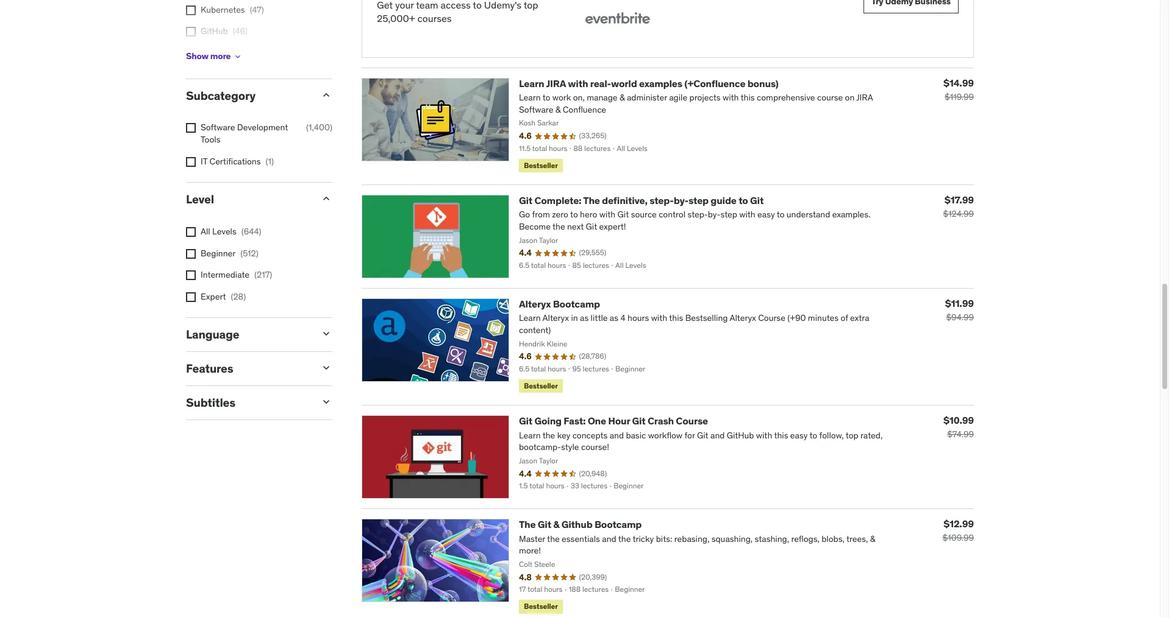 Task type: vqa. For each thing, say whether or not it's contained in the screenshot.
trial at the top of the page
no



Task type: locate. For each thing, give the bounding box(es) containing it.
your
[[395, 0, 414, 11]]

1 vertical spatial to
[[739, 195, 748, 207]]

git right hour
[[632, 416, 646, 428]]

small image
[[320, 89, 332, 101], [320, 328, 332, 341], [320, 362, 332, 375], [320, 396, 332, 409]]

$10.99
[[943, 415, 974, 427]]

xsmall image inside show more button
[[233, 52, 243, 61]]

xsmall image
[[186, 27, 196, 37], [233, 52, 243, 61], [186, 157, 196, 167], [186, 249, 196, 259], [186, 271, 196, 281]]

learn jira with real-world examples (+confluence bonus)
[[519, 77, 779, 90]]

git going fast: one hour git crash course
[[519, 416, 708, 428]]

xsmall image left it
[[186, 157, 196, 167]]

xsmall image left all
[[186, 228, 196, 237]]

real-
[[590, 77, 611, 90]]

1 xsmall image from the top
[[186, 5, 196, 15]]

0 vertical spatial to
[[473, 0, 482, 11]]

2 xsmall image from the top
[[186, 123, 196, 133]]

git
[[519, 195, 532, 207], [750, 195, 764, 207], [519, 416, 532, 428], [632, 416, 646, 428], [538, 519, 551, 531]]

definitive,
[[602, 195, 648, 207]]

by-
[[674, 195, 689, 207]]

to right access
[[473, 0, 482, 11]]

bootcamp right github
[[595, 519, 642, 531]]

(1,400)
[[306, 122, 332, 133]]

crash
[[648, 416, 674, 428]]

intermediate (217)
[[201, 270, 272, 281]]

one
[[588, 416, 606, 428]]

the left definitive,
[[583, 195, 600, 207]]

xsmall image left github
[[186, 27, 196, 37]]

git left going
[[519, 416, 532, 428]]

team
[[416, 0, 438, 11]]

xsmall image for all levels
[[186, 249, 196, 259]]

0 horizontal spatial to
[[473, 0, 482, 11]]

(512)
[[240, 248, 258, 259]]

small image
[[320, 193, 332, 205]]

all levels (644)
[[201, 226, 261, 237]]

xsmall image
[[186, 5, 196, 15], [186, 123, 196, 133], [186, 228, 196, 237], [186, 293, 196, 302]]

4 small image from the top
[[320, 396, 332, 409]]

xsmall image left beginner
[[186, 249, 196, 259]]

software development tools
[[201, 122, 288, 145]]

levels
[[212, 226, 236, 237]]

all
[[201, 226, 210, 237]]

25,000+
[[377, 12, 415, 24]]

3 xsmall image from the top
[[186, 228, 196, 237]]

level button
[[186, 192, 310, 207]]

github
[[201, 26, 228, 37]]

udemy's
[[484, 0, 521, 11]]

to right guide
[[739, 195, 748, 207]]

subcategory button
[[186, 88, 310, 103]]

2 small image from the top
[[320, 328, 332, 341]]

learn jira with real-world examples (+confluence bonus) link
[[519, 77, 779, 90]]

bonus)
[[747, 77, 779, 90]]

github (46)
[[201, 26, 248, 37]]

small image for subcategory
[[320, 89, 332, 101]]

bootcamp right alteryx at the left of page
[[553, 298, 600, 311]]

xsmall image for all levels
[[186, 228, 196, 237]]

$10.99 $74.99
[[943, 415, 974, 441]]

get
[[377, 0, 393, 11]]

1 small image from the top
[[320, 89, 332, 101]]

xsmall image right more
[[233, 52, 243, 61]]

beginner (512)
[[201, 248, 258, 259]]

language
[[186, 328, 239, 342]]

0 vertical spatial bootcamp
[[553, 298, 600, 311]]

xsmall image left software
[[186, 123, 196, 133]]

subtitles button
[[186, 396, 310, 410]]

tools
[[201, 134, 220, 145]]

to
[[473, 0, 482, 11], [739, 195, 748, 207]]

xsmall image for kubernetes
[[186, 27, 196, 37]]

git left &
[[538, 519, 551, 531]]

alteryx
[[519, 298, 551, 311]]

fast:
[[564, 416, 586, 428]]

subcategory
[[186, 88, 255, 103]]

the left &
[[519, 519, 536, 531]]

get your team access to udemy's top 25,000+ courses
[[377, 0, 538, 24]]

$11.99
[[945, 298, 974, 310]]

world
[[611, 77, 637, 90]]

small image for features
[[320, 362, 332, 375]]

(+confluence
[[684, 77, 745, 90]]

$12.99
[[944, 519, 974, 531]]

git left complete:
[[519, 195, 532, 207]]

git going fast: one hour git crash course link
[[519, 416, 708, 428]]

1 horizontal spatial the
[[583, 195, 600, 207]]

4 xsmall image from the top
[[186, 293, 196, 302]]

$109.99
[[942, 533, 974, 544]]

bootcamp
[[553, 298, 600, 311], [595, 519, 642, 531]]

xsmall image left kubernetes
[[186, 5, 196, 15]]

features button
[[186, 362, 310, 376]]

the
[[583, 195, 600, 207], [519, 519, 536, 531]]

learn
[[519, 77, 544, 90]]

kubernetes (47)
[[201, 4, 264, 15]]

development
[[237, 122, 288, 133]]

$74.99
[[947, 430, 974, 441]]

1 vertical spatial the
[[519, 519, 536, 531]]

step-
[[650, 195, 674, 207]]

step
[[688, 195, 709, 207]]

expert
[[201, 291, 226, 302]]

courses
[[417, 12, 452, 24]]

top
[[524, 0, 538, 11]]

0 vertical spatial the
[[583, 195, 600, 207]]

guide
[[711, 195, 737, 207]]

github
[[561, 519, 592, 531]]

subtitles
[[186, 396, 235, 410]]

xsmall image left expert
[[186, 293, 196, 302]]

0 horizontal spatial the
[[519, 519, 536, 531]]

course
[[676, 416, 708, 428]]

3 small image from the top
[[320, 362, 332, 375]]



Task type: describe. For each thing, give the bounding box(es) containing it.
(217)
[[254, 270, 272, 281]]

$14.99
[[943, 77, 974, 89]]

small image for subtitles
[[320, 396, 332, 409]]

intermediate
[[201, 270, 249, 281]]

alteryx bootcamp link
[[519, 298, 600, 311]]

the git & github bootcamp
[[519, 519, 642, 531]]

(46)
[[233, 26, 248, 37]]

alteryx bootcamp
[[519, 298, 600, 311]]

$94.99
[[946, 312, 974, 323]]

xsmall image for software development tools
[[186, 123, 196, 133]]

xsmall image for kubernetes
[[186, 5, 196, 15]]

with
[[568, 77, 588, 90]]

xsmall image for software development tools
[[186, 157, 196, 167]]

examples
[[639, 77, 682, 90]]

level
[[186, 192, 214, 207]]

(47)
[[250, 4, 264, 15]]

(644)
[[241, 226, 261, 237]]

jira
[[546, 77, 566, 90]]

kubernetes
[[201, 4, 245, 15]]

show
[[186, 51, 208, 62]]

it
[[201, 156, 207, 167]]

$119.99
[[945, 92, 974, 102]]

going
[[534, 416, 562, 428]]

$14.99 $119.99
[[943, 77, 974, 102]]

git complete: the definitive, step-by-step guide to git
[[519, 195, 764, 207]]

&
[[553, 519, 559, 531]]

eventbrite image
[[582, 6, 653, 33]]

show more
[[186, 51, 231, 62]]

$17.99
[[944, 194, 974, 206]]

expert (28)
[[201, 291, 246, 302]]

(28)
[[231, 291, 246, 302]]

$11.99 $94.99
[[945, 298, 974, 323]]

language button
[[186, 328, 310, 342]]

complete:
[[534, 195, 581, 207]]

$12.99 $109.99
[[942, 519, 974, 544]]

git complete: the definitive, step-by-step guide to git link
[[519, 195, 764, 207]]

devops
[[201, 48, 231, 59]]

software
[[201, 122, 235, 133]]

show more button
[[186, 44, 243, 69]]

1 vertical spatial bootcamp
[[595, 519, 642, 531]]

it certifications (1)
[[201, 156, 274, 167]]

small image for language
[[320, 328, 332, 341]]

to inside "get your team access to udemy's top 25,000+ courses"
[[473, 0, 482, 11]]

(1)
[[266, 156, 274, 167]]

$17.99 $124.99
[[943, 194, 974, 220]]

hour
[[608, 416, 630, 428]]

features
[[186, 362, 233, 376]]

access
[[441, 0, 471, 11]]

more
[[210, 51, 231, 62]]

xsmall image for expert
[[186, 293, 196, 302]]

git right guide
[[750, 195, 764, 207]]

1 horizontal spatial to
[[739, 195, 748, 207]]

xsmall image left intermediate on the top of page
[[186, 271, 196, 281]]

beginner
[[201, 248, 236, 259]]

$124.99
[[943, 209, 974, 220]]

certifications
[[210, 156, 261, 167]]

the git & github bootcamp link
[[519, 519, 642, 531]]



